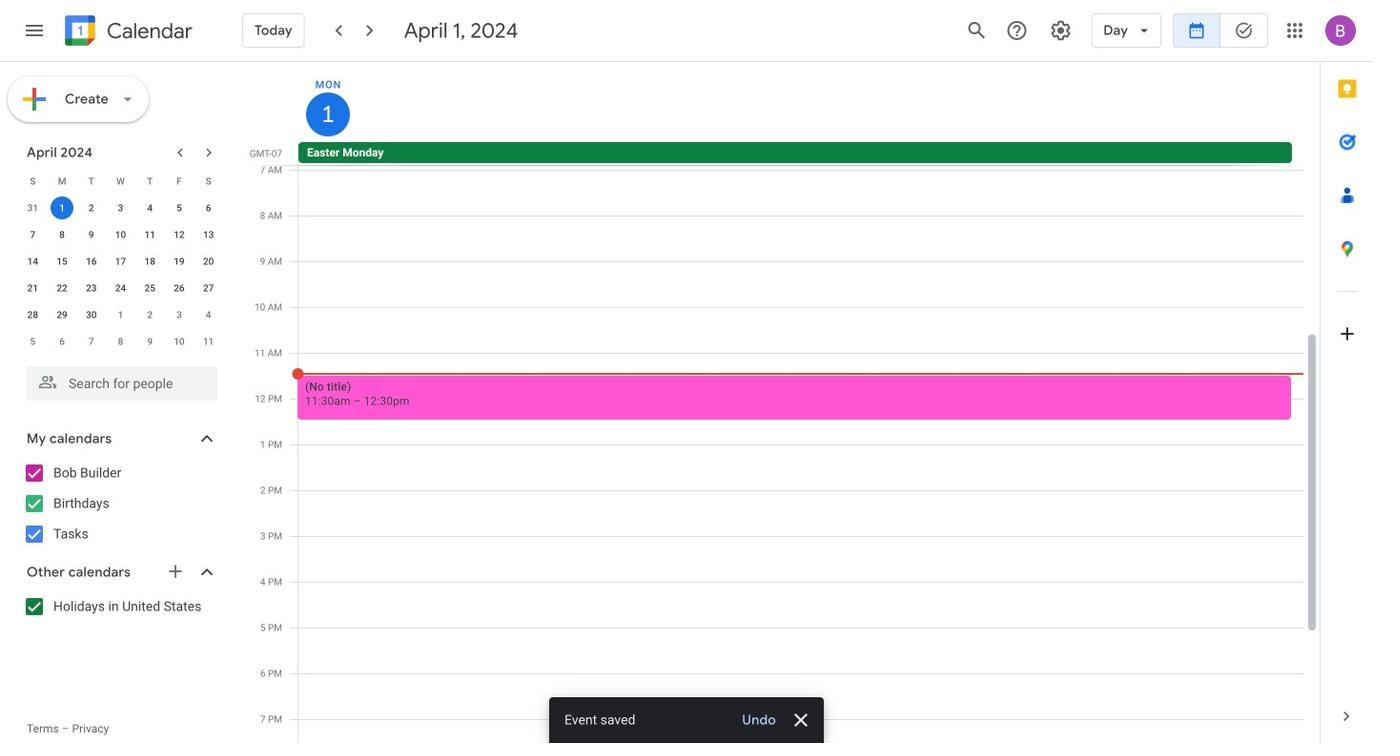 Task type: describe. For each thing, give the bounding box(es) containing it.
march 31 element
[[21, 197, 44, 219]]

may 8 element
[[109, 330, 132, 353]]

20 element
[[197, 250, 220, 273]]

12 element
[[168, 223, 191, 246]]

19 element
[[168, 250, 191, 273]]

april 2024 grid
[[18, 168, 223, 355]]

may 4 element
[[197, 303, 220, 326]]

may 10 element
[[168, 330, 191, 353]]

may 2 element
[[139, 303, 161, 326]]

may 9 element
[[139, 330, 161, 353]]

calendar element
[[61, 11, 193, 53]]

13 element
[[197, 223, 220, 246]]

17 element
[[109, 250, 132, 273]]

8 element
[[51, 223, 74, 246]]

28 element
[[21, 303, 44, 326]]

may 6 element
[[51, 330, 74, 353]]

11 element
[[139, 223, 161, 246]]

2 element
[[80, 197, 103, 219]]

23 element
[[80, 277, 103, 300]]

10 element
[[109, 223, 132, 246]]

15 element
[[51, 250, 74, 273]]

16 element
[[80, 250, 103, 273]]

heading inside calendar element
[[103, 20, 193, 42]]

may 11 element
[[197, 330, 220, 353]]



Task type: vqa. For each thing, say whether or not it's contained in the screenshot.
1 element
no



Task type: locate. For each thing, give the bounding box(es) containing it.
22 element
[[51, 277, 74, 300]]

grid
[[244, 62, 1320, 743]]

my calendars list
[[4, 458, 237, 549]]

may 3 element
[[168, 303, 191, 326]]

monday, april 1, today element
[[306, 93, 350, 136]]

21 element
[[21, 277, 44, 300]]

cell inside april 2024 "grid"
[[47, 195, 77, 221]]

14 element
[[21, 250, 44, 273]]

tab list
[[1321, 62, 1374, 690]]

settings menu image
[[1050, 19, 1072, 42]]

1, today element
[[51, 197, 74, 219]]

26 element
[[168, 277, 191, 300]]

row group
[[18, 195, 223, 355]]

4 element
[[139, 197, 161, 219]]

may 1 element
[[109, 303, 132, 326]]

18 element
[[139, 250, 161, 273]]

24 element
[[109, 277, 132, 300]]

9 element
[[80, 223, 103, 246]]

row
[[290, 142, 1320, 165], [18, 168, 223, 195], [18, 195, 223, 221], [18, 221, 223, 248], [18, 248, 223, 275], [18, 275, 223, 301], [18, 301, 223, 328], [18, 328, 223, 355]]

may 7 element
[[80, 330, 103, 353]]

add other calendars image
[[166, 562, 185, 581]]

29 element
[[51, 303, 74, 326]]

cell
[[47, 195, 77, 221]]

heading
[[103, 20, 193, 42]]

27 element
[[197, 277, 220, 300]]

3 element
[[109, 197, 132, 219]]

Search for people text field
[[38, 366, 206, 401]]

5 element
[[168, 197, 191, 219]]

6 element
[[197, 197, 220, 219]]

30 element
[[80, 303, 103, 326]]

may 5 element
[[21, 330, 44, 353]]

7 element
[[21, 223, 44, 246]]

25 element
[[139, 277, 161, 300]]

None search field
[[0, 359, 237, 401]]

main drawer image
[[23, 19, 46, 42]]



